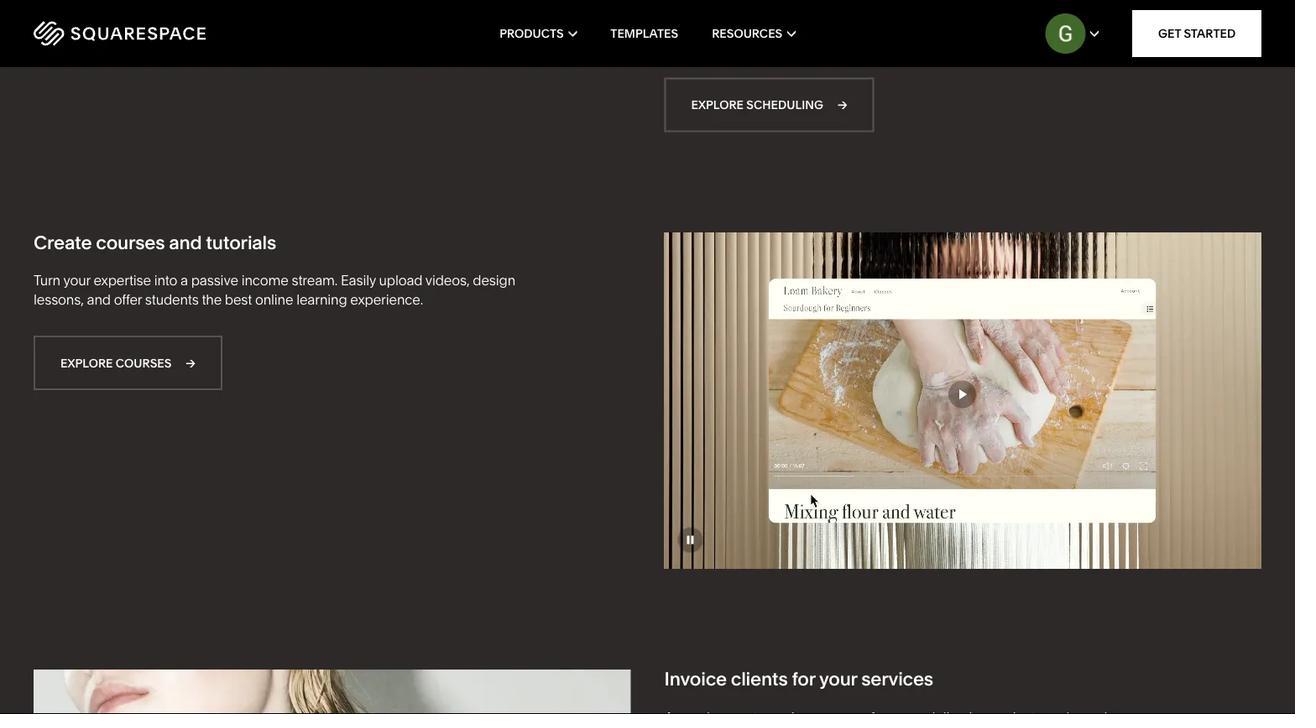 Task type: locate. For each thing, give the bounding box(es) containing it.
your inside turn your expertise into a passive income stream. easily upload videos, design lessons, and offer students the best online learning experience.
[[63, 273, 90, 289]]

income
[[241, 273, 289, 289]]

→ right courses
[[186, 356, 195, 371]]

the up booked.
[[696, 8, 716, 24]]

your
[[1024, 8, 1051, 24], [1167, 8, 1194, 24], [774, 26, 801, 43], [63, 273, 90, 289], [819, 668, 857, 691]]

→ for explore scheduling
[[838, 98, 847, 112]]

easily
[[341, 273, 376, 289]]

1 vertical spatial explore
[[60, 356, 113, 371]]

0 vertical spatial the
[[696, 8, 716, 24]]

scheduling
[[841, 8, 910, 24]]

0 vertical spatial online
[[800, 8, 838, 24]]

clients left happy on the top
[[1055, 8, 1095, 24]]

online up availability,
[[800, 8, 838, 24]]

1 vertical spatial the
[[202, 292, 222, 308]]

with
[[913, 8, 939, 24]]

0 horizontal spatial online
[[255, 292, 293, 308]]

and left offer
[[87, 292, 111, 308]]

squarespace logo image
[[34, 21, 206, 46]]

your up more.
[[1024, 8, 1051, 24]]

explore left courses
[[60, 356, 113, 371]]

the
[[696, 8, 716, 24], [202, 292, 222, 308]]

more.
[[1015, 26, 1051, 43]]

best
[[225, 292, 252, 308]]

1 horizontal spatial clients
[[1055, 8, 1095, 24]]

1 horizontal spatial the
[[696, 8, 716, 24]]

scheduling
[[746, 98, 823, 112]]

design
[[473, 273, 515, 289]]

schedule appointments
[[34, 5, 240, 27]]

create
[[34, 231, 92, 254]]

online
[[800, 8, 838, 24], [255, 292, 293, 308]]

students
[[145, 292, 199, 308]]

happy
[[1098, 8, 1137, 24]]

into
[[154, 273, 177, 289]]

explore for explore scheduling
[[691, 98, 744, 112]]

0 horizontal spatial clients
[[731, 668, 788, 691]]

clients left for
[[731, 668, 788, 691]]

1 vertical spatial →
[[186, 356, 195, 371]]

upload
[[379, 273, 423, 289]]

to
[[975, 8, 988, 24]]

online inside turn your expertise into a passive income stream. easily upload videos, design lessons, and offer students the best online learning experience.
[[255, 292, 293, 308]]

availability,
[[804, 26, 871, 43]]

→ right scheduling
[[838, 98, 847, 112]]

and down "keep"
[[988, 26, 1012, 43]]

invoice
[[664, 668, 727, 691]]

→
[[838, 98, 847, 112], [186, 356, 195, 371]]

create courses and tutorials
[[34, 231, 276, 254]]

1 horizontal spatial explore
[[691, 98, 744, 112]]

0 vertical spatial →
[[838, 98, 847, 112]]

your up lessons,
[[63, 273, 90, 289]]

explore left scheduling
[[691, 98, 744, 112]]

0 horizontal spatial →
[[186, 356, 195, 371]]

payments,
[[920, 26, 985, 43]]

courses
[[116, 356, 172, 371]]

your down of at the top of page
[[774, 26, 801, 43]]

the inside turn your expertise into a passive income stream. easily upload videos, design lessons, and offer students the best online learning experience.
[[202, 292, 222, 308]]

0 horizontal spatial explore
[[60, 356, 113, 371]]

calendar
[[1197, 8, 1251, 24]]

0 vertical spatial clients
[[1055, 8, 1095, 24]]

tutorials
[[206, 231, 276, 254]]

get started link
[[1132, 10, 1262, 57]]

0 horizontal spatial the
[[202, 292, 222, 308]]

→ for explore courses
[[186, 356, 195, 371]]

1 horizontal spatial →
[[838, 98, 847, 112]]

offer
[[114, 292, 142, 308]]

1 horizontal spatial online
[[800, 8, 838, 24]]

explore
[[691, 98, 744, 112], [60, 356, 113, 371]]

products
[[500, 26, 564, 41]]

online down the income
[[255, 292, 293, 308]]

take the hassle out of online scheduling with tools to keep your clients happy and your calendar booked. promote your availability, accept payments, and more.
[[664, 8, 1251, 43]]

1 vertical spatial online
[[255, 292, 293, 308]]

started
[[1184, 26, 1236, 41]]

the down passive
[[202, 292, 222, 308]]

0 vertical spatial explore
[[691, 98, 744, 112]]

keep
[[991, 8, 1021, 24]]

stream.
[[292, 273, 338, 289]]

clients
[[1055, 8, 1095, 24], [731, 668, 788, 691]]

and
[[1140, 8, 1164, 24], [988, 26, 1012, 43], [169, 231, 202, 254], [87, 292, 111, 308]]

videos,
[[425, 273, 470, 289]]

out
[[762, 8, 782, 24]]

get
[[1158, 26, 1181, 41]]

the inside take the hassle out of online scheduling with tools to keep your clients happy and your calendar booked. promote your availability, accept payments, and more.
[[696, 8, 716, 24]]



Task type: describe. For each thing, give the bounding box(es) containing it.
explore for explore courses
[[60, 356, 113, 371]]

resources
[[712, 26, 782, 41]]

accept
[[874, 26, 917, 43]]

1 vertical spatial clients
[[731, 668, 788, 691]]

explore courses
[[60, 356, 172, 371]]

your up get
[[1167, 8, 1194, 24]]

expertise
[[94, 273, 151, 289]]

get started
[[1158, 26, 1236, 41]]

tools
[[942, 8, 972, 24]]

and inside turn your expertise into a passive income stream. easily upload videos, design lessons, and offer students the best online learning experience.
[[87, 292, 111, 308]]

booked.
[[664, 26, 715, 43]]

schedule
[[34, 5, 115, 27]]

services
[[861, 668, 933, 691]]

take
[[664, 8, 693, 24]]

and up get
[[1140, 8, 1164, 24]]

and up the a
[[169, 231, 202, 254]]

hassle
[[719, 8, 759, 24]]

templates
[[610, 26, 678, 41]]

lessons,
[[34, 292, 84, 308]]

products button
[[500, 0, 577, 67]]

a
[[180, 273, 188, 289]]

templates link
[[610, 0, 678, 67]]

of
[[785, 8, 797, 24]]

invoice clients for your services
[[664, 668, 933, 691]]

promote
[[718, 26, 771, 43]]

experience.
[[350, 292, 423, 308]]

explore scheduling
[[691, 98, 823, 112]]

online inside take the hassle out of online scheduling with tools to keep your clients happy and your calendar booked. promote your availability, accept payments, and more.
[[800, 8, 838, 24]]

appointments
[[119, 5, 240, 27]]

turn
[[34, 273, 60, 289]]

courses
[[96, 231, 165, 254]]

your right for
[[819, 668, 857, 691]]

resources button
[[712, 0, 796, 67]]

passive
[[191, 273, 238, 289]]

squarespace logo link
[[34, 21, 279, 46]]

learning
[[296, 292, 347, 308]]

turn your expertise into a passive income stream. easily upload videos, design lessons, and offer students the best online learning experience.
[[34, 273, 515, 308]]

pause video image
[[678, 528, 703, 553]]

clients inside take the hassle out of online scheduling with tools to keep your clients happy and your calendar booked. promote your availability, accept payments, and more.
[[1055, 8, 1095, 24]]

for
[[792, 668, 815, 691]]



Task type: vqa. For each thing, say whether or not it's contained in the screenshot.
Colton image
no



